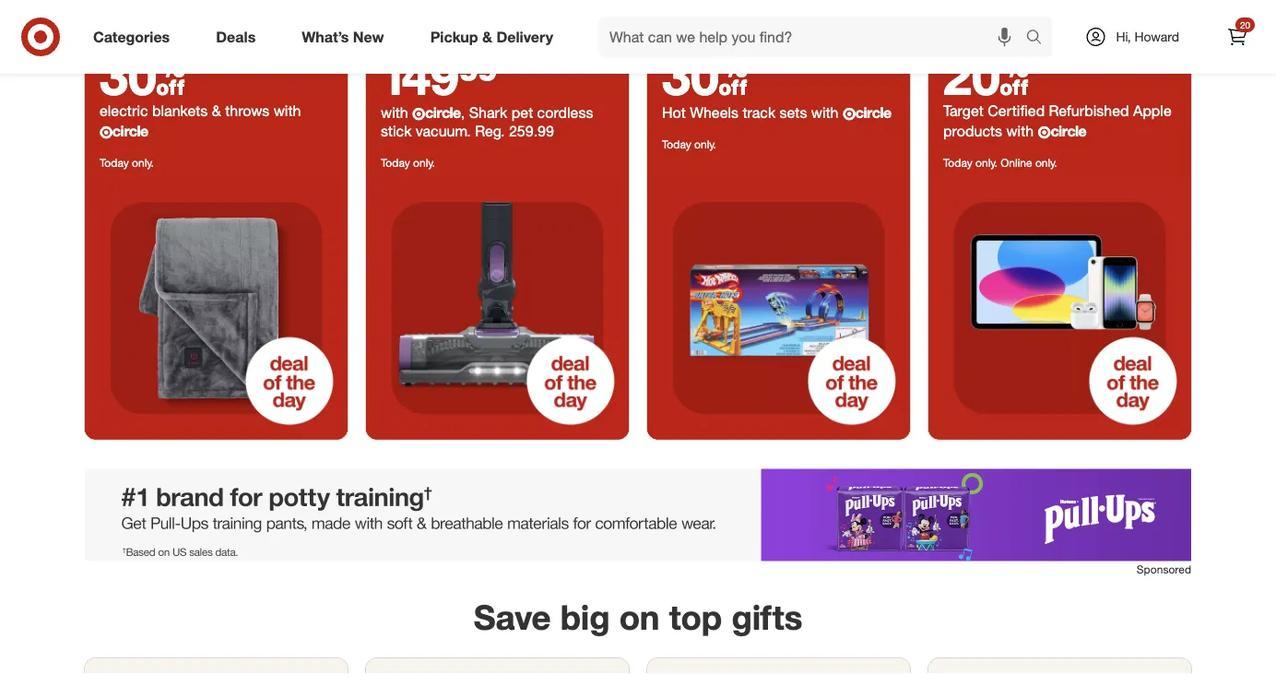 Task type: vqa. For each thing, say whether or not it's contained in the screenshot.
right Check nearby stores Button
no



Task type: locate. For each thing, give the bounding box(es) containing it.
& right 'pickup'
[[482, 28, 493, 46]]

today down products
[[944, 155, 973, 169]]

wheels
[[690, 104, 739, 122]]

target deal of the day image for hot wheels track sets with
[[648, 176, 911, 439]]

What can we help you find? suggestions appear below search field
[[599, 17, 1031, 57]]

howard
[[1135, 29, 1180, 45]]

target deal of the day image for electric blankets & throws with
[[85, 176, 348, 439]]

delivery
[[497, 28, 554, 46]]

target
[[944, 102, 984, 120]]

circle right sets
[[856, 104, 892, 122]]

only. down vacuum.
[[413, 155, 435, 169]]

with right throws
[[274, 102, 301, 120]]

today only. down "stick" on the left of the page
[[381, 155, 435, 169]]

on
[[620, 596, 660, 637]]

2 30 from the left
[[662, 44, 749, 106]]

0 horizontal spatial today only.
[[100, 155, 154, 169]]

pickup
[[431, 28, 478, 46]]

30
[[100, 44, 186, 106], [662, 44, 749, 106]]

0 vertical spatial &
[[482, 28, 493, 46]]

target deal of the day image for target certified refurbished apple products with
[[929, 176, 1192, 439]]

hot
[[662, 104, 686, 122]]

only. down wheels
[[695, 137, 717, 151]]

vacuum.
[[416, 122, 471, 140]]

only. for electric blankets & throws with
[[132, 155, 154, 169]]

new
[[353, 28, 384, 46]]

top
[[669, 596, 723, 637]]

blankets
[[152, 102, 208, 120]]

&
[[482, 28, 493, 46], [212, 102, 221, 120]]

only. right online at the right top of page
[[1036, 155, 1058, 169]]

deals link
[[200, 17, 279, 57]]

only.
[[695, 137, 717, 151], [132, 155, 154, 169], [413, 155, 435, 169], [976, 155, 998, 169], [1036, 155, 1058, 169]]

1 vertical spatial &
[[212, 102, 221, 120]]

today only. for hot wheels track sets with
[[662, 137, 717, 151]]

products
[[944, 122, 1003, 140]]

reg.
[[475, 122, 505, 140]]

circle up vacuum.
[[425, 104, 461, 122]]

2 horizontal spatial today only.
[[662, 137, 717, 151]]

30 inside 30 electric blankets & throws with circle
[[100, 44, 186, 106]]

with
[[274, 102, 301, 120], [381, 104, 412, 122], [812, 104, 839, 122], [1007, 122, 1034, 140]]

circle down the electric
[[112, 122, 148, 140]]

sets
[[780, 104, 808, 122]]

with inside the target certified refurbished apple products with
[[1007, 122, 1034, 140]]

149
[[381, 44, 459, 106]]

hi, howard
[[1117, 29, 1180, 45]]

& left throws
[[212, 102, 221, 120]]

target certified refurbished apple products with
[[944, 102, 1172, 140]]

today only.
[[662, 137, 717, 151], [100, 155, 154, 169], [381, 155, 435, 169]]

throws
[[225, 102, 270, 120]]

only. for target certified refurbished apple products with
[[976, 155, 998, 169]]

20 link
[[1218, 17, 1258, 57]]

target deal of the day image for with
[[366, 176, 629, 439]]

only. left online at the right top of page
[[976, 155, 998, 169]]

hi,
[[1117, 29, 1132, 45]]

only. for with
[[413, 155, 435, 169]]

big
[[561, 596, 610, 637]]

only. down the electric
[[132, 155, 154, 169]]

0 horizontal spatial 30
[[100, 44, 186, 106]]

today down hot
[[662, 137, 692, 151]]

1 30 from the left
[[100, 44, 186, 106]]

cordless
[[537, 104, 594, 122]]

only. for hot wheels track sets with
[[695, 137, 717, 151]]

today
[[662, 137, 692, 151], [100, 155, 129, 169], [381, 155, 410, 169], [944, 155, 973, 169]]

what's new
[[302, 28, 384, 46]]

0 horizontal spatial &
[[212, 102, 221, 120]]

& inside 30 electric blankets & throws with circle
[[212, 102, 221, 120]]

circle down refurbished
[[1051, 122, 1087, 140]]

today down "stick" on the left of the page
[[381, 155, 410, 169]]

today for electric blankets & throws with
[[100, 155, 129, 169]]

30 electric blankets & throws with circle
[[100, 44, 301, 140]]

apple
[[1134, 102, 1172, 120]]

circle
[[425, 104, 461, 122], [856, 104, 892, 122], [112, 122, 148, 140], [1051, 122, 1087, 140]]

with right sets
[[812, 104, 839, 122]]

save big on top gifts
[[474, 596, 803, 637]]

today only. online only.
[[944, 155, 1058, 169]]

online
[[1001, 155, 1033, 169]]

target deal of the day image
[[85, 0, 1192, 20], [85, 176, 348, 439], [366, 176, 629, 439], [648, 176, 911, 439], [929, 176, 1192, 439]]

1 horizontal spatial today only.
[[381, 155, 435, 169]]

today only. down hot
[[662, 137, 717, 151]]

today only. down the electric
[[100, 155, 154, 169]]

1 horizontal spatial 30
[[662, 44, 749, 106]]

categories link
[[77, 17, 193, 57]]

with down 'certified'
[[1007, 122, 1034, 140]]

today down the electric
[[100, 155, 129, 169]]



Task type: describe. For each thing, give the bounding box(es) containing it.
pickup & delivery
[[431, 28, 554, 46]]

pickup & delivery link
[[415, 17, 577, 57]]

search
[[1018, 30, 1062, 48]]

today for hot wheels track sets with
[[662, 137, 692, 151]]

hot wheels track sets with
[[662, 104, 843, 122]]

circle for with
[[425, 104, 461, 122]]

today only. for electric blankets & throws with
[[100, 155, 154, 169]]

pet
[[512, 104, 533, 122]]

with up "stick" on the left of the page
[[381, 104, 412, 122]]

advertisement region
[[85, 469, 1192, 561]]

30 for 30
[[662, 44, 749, 106]]

today for target certified refurbished apple products with
[[944, 155, 973, 169]]

gifts
[[732, 596, 803, 637]]

today only. for with
[[381, 155, 435, 169]]

search button
[[1018, 17, 1062, 61]]

save
[[474, 596, 551, 637]]

refurbished
[[1049, 102, 1130, 120]]

what's
[[302, 28, 349, 46]]

1 horizontal spatial &
[[482, 28, 493, 46]]

categories
[[93, 28, 170, 46]]

,
[[461, 104, 465, 122]]

, shark pet cordless stick vacuum. reg. 259.99
[[381, 104, 594, 140]]

shark
[[469, 104, 508, 122]]

circle inside 30 electric blankets & throws with circle
[[112, 122, 148, 140]]

deals
[[216, 28, 256, 46]]

99
[[459, 44, 498, 106]]

certified
[[988, 102, 1045, 120]]

20
[[1241, 19, 1251, 30]]

circle for target certified refurbished apple products with
[[1051, 122, 1087, 140]]

stick
[[381, 122, 412, 140]]

circle for hot wheels track sets with
[[856, 104, 892, 122]]

30 for 30 electric blankets & throws with circle
[[100, 44, 186, 106]]

sponsored
[[1137, 562, 1192, 576]]

electric
[[100, 102, 148, 120]]

with inside 30 electric blankets & throws with circle
[[274, 102, 301, 120]]

149 99
[[381, 44, 498, 106]]

259.99
[[509, 122, 554, 140]]

what's new link
[[286, 17, 407, 57]]

track
[[743, 104, 776, 122]]

today for with
[[381, 155, 410, 169]]

20
[[944, 44, 1030, 106]]



